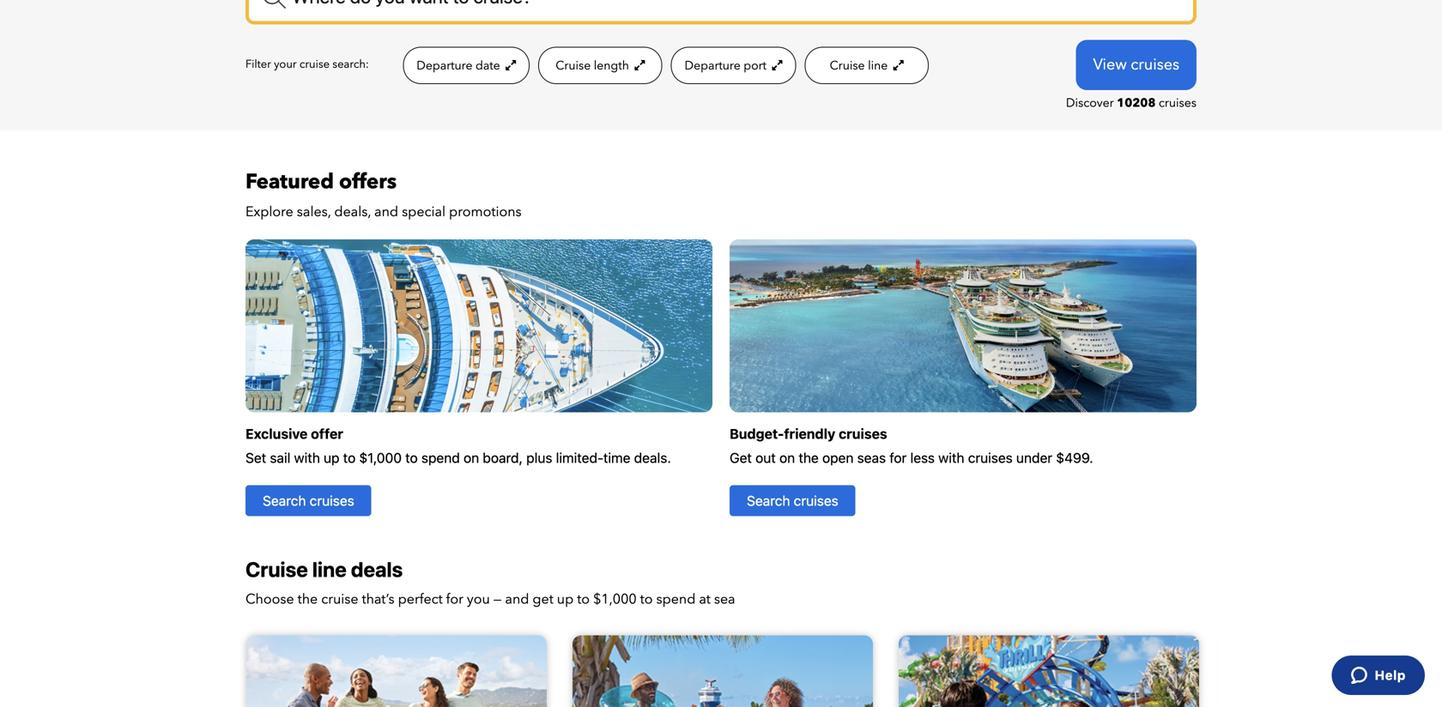 Task type: locate. For each thing, give the bounding box(es) containing it.
0 horizontal spatial cruise
[[246, 558, 308, 582]]

1 vertical spatial $1,000
[[593, 590, 637, 609]]

0 horizontal spatial for
[[446, 590, 464, 609]]

1 horizontal spatial for
[[890, 450, 907, 466]]

the down cruise line deals
[[298, 590, 318, 609]]

1 horizontal spatial search
[[747, 493, 790, 509]]

1 horizontal spatial with
[[939, 450, 965, 466]]

expand image inside departure date button
[[503, 59, 516, 71]]

you
[[467, 590, 490, 609]]

promotions
[[449, 202, 522, 221]]

1 horizontal spatial and
[[505, 590, 529, 609]]

the
[[799, 450, 819, 466], [298, 590, 318, 609]]

search cruises link down out
[[730, 485, 856, 516]]

up down "offer"
[[324, 450, 340, 466]]

1 expand image from the left
[[503, 59, 516, 71]]

$1,000 inside exclusive offer set sail with up to $1,000 to spend on board, plus limited-time deals.
[[359, 450, 402, 466]]

cruises
[[1131, 54, 1180, 75], [1159, 95, 1197, 111], [839, 426, 887, 442], [968, 450, 1013, 466], [310, 493, 354, 509], [794, 493, 839, 509]]

and right deals,
[[374, 202, 398, 221]]

cruises left under
[[968, 450, 1013, 466]]

0 vertical spatial up
[[324, 450, 340, 466]]

search cruises link down "sail"
[[246, 485, 372, 516]]

1 vertical spatial cruise
[[321, 590, 358, 609]]

2 horizontal spatial expand image
[[891, 59, 904, 71]]

2 search cruises link from the left
[[730, 485, 856, 516]]

spend left board,
[[421, 450, 460, 466]]

1 horizontal spatial the
[[799, 450, 819, 466]]

with right less
[[939, 450, 965, 466]]

search cruises
[[263, 493, 354, 509], [747, 493, 839, 509]]

2 search cruises from the left
[[747, 493, 839, 509]]

exclusive offer set sail with up to $1,000 to spend on board, plus limited-time deals.
[[246, 426, 671, 466]]

explore
[[246, 202, 293, 221]]

0 horizontal spatial up
[[324, 450, 340, 466]]

the inside the 'budget-friendly cruises get out on the open seas for less with cruises under $499.'
[[799, 450, 819, 466]]

to
[[343, 450, 356, 466], [405, 450, 418, 466], [577, 590, 590, 609], [640, 590, 653, 609]]

0 horizontal spatial expand image
[[503, 59, 516, 71]]

and inside featured offers explore sales, deals, and special promotions
[[374, 202, 398, 221]]

0 horizontal spatial search
[[263, 493, 306, 509]]

1 search cruises from the left
[[263, 493, 354, 509]]

2 with from the left
[[939, 450, 965, 466]]

departure
[[417, 57, 473, 74], [685, 57, 741, 74]]

cruise for cruise line
[[830, 57, 865, 74]]

0 horizontal spatial on
[[464, 450, 479, 466]]

0 vertical spatial line
[[868, 57, 888, 74]]

0 vertical spatial spend
[[421, 450, 460, 466]]

cruises up seas
[[839, 426, 887, 442]]

1 on from the left
[[464, 450, 479, 466]]

search
[[263, 493, 306, 509], [747, 493, 790, 509]]

departure inside button
[[685, 57, 741, 74]]

0 horizontal spatial and
[[374, 202, 398, 221]]

departure left port
[[685, 57, 741, 74]]

on left board,
[[464, 450, 479, 466]]

spend left at
[[656, 590, 696, 609]]

1 horizontal spatial search cruises
[[747, 493, 839, 509]]

spend
[[421, 450, 460, 466], [656, 590, 696, 609]]

open
[[822, 450, 854, 466]]

cruise length
[[556, 57, 632, 74]]

1 search from the left
[[263, 493, 306, 509]]

for left you at the bottom of page
[[446, 590, 464, 609]]

cruise
[[556, 57, 591, 74], [830, 57, 865, 74], [246, 558, 308, 582]]

with right "sail"
[[294, 450, 320, 466]]

0 horizontal spatial $1,000
[[359, 450, 402, 466]]

1 vertical spatial line
[[312, 558, 347, 582]]

featured
[[246, 168, 334, 196]]

deals,
[[334, 202, 371, 221]]

0 horizontal spatial search cruises link
[[246, 485, 372, 516]]

cruises down "offer"
[[310, 493, 354, 509]]

2 horizontal spatial cruise
[[830, 57, 865, 74]]

cruise
[[300, 57, 330, 72], [321, 590, 358, 609]]

2 departure from the left
[[685, 57, 741, 74]]

1 vertical spatial spend
[[656, 590, 696, 609]]

0 horizontal spatial spend
[[421, 450, 460, 466]]

departure port
[[685, 57, 770, 74]]

on
[[464, 450, 479, 466], [780, 450, 795, 466]]

1 vertical spatial the
[[298, 590, 318, 609]]

line for cruise line deals
[[312, 558, 347, 582]]

out
[[756, 450, 776, 466]]

1 with from the left
[[294, 450, 320, 466]]

2 expand image from the left
[[770, 59, 783, 71]]

less
[[911, 450, 935, 466]]

search down out
[[747, 493, 790, 509]]

on inside exclusive offer set sail with up to $1,000 to spend on board, plus limited-time deals.
[[464, 450, 479, 466]]

length
[[594, 57, 629, 74]]

search cruises down "sail"
[[263, 493, 354, 509]]

cruise right your
[[300, 57, 330, 72]]

view cruises
[[1094, 54, 1180, 75]]

limited-
[[556, 450, 604, 466]]

expand image inside cruise line button
[[891, 59, 904, 71]]

offer
[[311, 426, 343, 442]]

—
[[494, 590, 502, 609]]

filter
[[246, 57, 271, 72]]

up right get
[[557, 590, 574, 609]]

departure left date
[[417, 57, 473, 74]]

0 vertical spatial cruise
[[300, 57, 330, 72]]

get
[[730, 450, 752, 466]]

departure for departure date
[[417, 57, 473, 74]]

with
[[294, 450, 320, 466], [939, 450, 965, 466]]

3 expand image from the left
[[891, 59, 904, 71]]

1 horizontal spatial cruise
[[556, 57, 591, 74]]

1 vertical spatial for
[[446, 590, 464, 609]]

search cruises link
[[246, 485, 372, 516], [730, 485, 856, 516]]

search cruises down out
[[747, 493, 839, 509]]

None field
[[246, 0, 1197, 25]]

get
[[533, 590, 554, 609]]

line
[[868, 57, 888, 74], [312, 558, 347, 582]]

discover 10208 cruises
[[1066, 95, 1197, 111]]

0 horizontal spatial with
[[294, 450, 320, 466]]

2 search from the left
[[747, 493, 790, 509]]

search for out
[[747, 493, 790, 509]]

deals.
[[634, 450, 671, 466]]

for
[[890, 450, 907, 466], [446, 590, 464, 609]]

and
[[374, 202, 398, 221], [505, 590, 529, 609]]

for left less
[[890, 450, 907, 466]]

0 horizontal spatial departure
[[417, 57, 473, 74]]

2 on from the left
[[780, 450, 795, 466]]

cruise down cruise line deals
[[321, 590, 358, 609]]

0 vertical spatial $1,000
[[359, 450, 402, 466]]

seas
[[857, 450, 886, 466]]

0 horizontal spatial search cruises
[[263, 493, 354, 509]]

1 horizontal spatial up
[[557, 590, 574, 609]]

0 vertical spatial for
[[890, 450, 907, 466]]

1 horizontal spatial spend
[[656, 590, 696, 609]]

departure for departure port
[[685, 57, 741, 74]]

search cruises for on
[[747, 493, 839, 509]]

line inside cruise line button
[[868, 57, 888, 74]]

1 horizontal spatial on
[[780, 450, 795, 466]]

departure inside button
[[417, 57, 473, 74]]

1 horizontal spatial search cruises link
[[730, 485, 856, 516]]

discover
[[1066, 95, 1114, 111]]

1 horizontal spatial expand image
[[770, 59, 783, 71]]

1 departure from the left
[[417, 57, 473, 74]]

deals
[[351, 558, 403, 582]]

and right —
[[505, 590, 529, 609]]

expand image
[[503, 59, 516, 71], [770, 59, 783, 71], [891, 59, 904, 71]]

on right out
[[780, 450, 795, 466]]

1 horizontal spatial line
[[868, 57, 888, 74]]

0 horizontal spatial line
[[312, 558, 347, 582]]

0 vertical spatial and
[[374, 202, 398, 221]]

choose
[[246, 590, 294, 609]]

$1,000
[[359, 450, 402, 466], [593, 590, 637, 609]]

1 horizontal spatial departure
[[685, 57, 741, 74]]

the down friendly
[[799, 450, 819, 466]]

choose the cruise that's perfect for you — and get up to $1,000 to spend at sea
[[246, 590, 735, 609]]

1 search cruises link from the left
[[246, 485, 372, 516]]

up
[[324, 450, 340, 466], [557, 590, 574, 609]]

expand image
[[632, 59, 645, 71]]

expand image inside departure port button
[[770, 59, 783, 71]]

0 vertical spatial the
[[799, 450, 819, 466]]

expand image for cruise line
[[891, 59, 904, 71]]

0 horizontal spatial the
[[298, 590, 318, 609]]

search down "sail"
[[263, 493, 306, 509]]



Task type: describe. For each thing, give the bounding box(es) containing it.
that's
[[362, 590, 395, 609]]

your
[[274, 57, 297, 72]]

cruise line button
[[805, 47, 929, 84]]

set
[[246, 450, 266, 466]]

spend inside exclusive offer set sail with up to $1,000 to spend on board, plus limited-time deals.
[[421, 450, 460, 466]]

cruises down open
[[794, 493, 839, 509]]

board,
[[483, 450, 523, 466]]

under
[[1017, 450, 1053, 466]]

line for cruise line
[[868, 57, 888, 74]]

with inside the 'budget-friendly cruises get out on the open seas for less with cruises under $499.'
[[939, 450, 965, 466]]

search cruises for up
[[263, 493, 354, 509]]

exclusive
[[246, 426, 308, 442]]

time
[[604, 450, 631, 466]]

cheap cruises image
[[730, 239, 1197, 412]]

cruise line
[[830, 57, 891, 74]]

$499.
[[1056, 450, 1094, 466]]

departure date button
[[403, 47, 530, 84]]

on inside the 'budget-friendly cruises get out on the open seas for less with cruises under $499.'
[[780, 450, 795, 466]]

departure date
[[417, 57, 503, 74]]

search cruises link for on
[[730, 485, 856, 516]]

10208
[[1117, 95, 1156, 111]]

1 vertical spatial up
[[557, 590, 574, 609]]

date
[[476, 57, 500, 74]]

departure port button
[[671, 47, 796, 84]]

friendly
[[784, 426, 836, 442]]

cruise line deals
[[246, 558, 403, 582]]

perfect
[[398, 590, 443, 609]]

offers
[[339, 168, 397, 196]]

plus
[[526, 450, 552, 466]]

cruises up the 10208
[[1131, 54, 1180, 75]]

special
[[402, 202, 446, 221]]

cruise for cruise length
[[556, 57, 591, 74]]

search:
[[333, 57, 369, 72]]

expand image for departure port
[[770, 59, 783, 71]]

expand image for departure date
[[503, 59, 516, 71]]

sail
[[270, 450, 291, 466]]

with inside exclusive offer set sail with up to $1,000 to spend on board, plus limited-time deals.
[[294, 450, 320, 466]]

for inside the 'budget-friendly cruises get out on the open seas for less with cruises under $499.'
[[890, 450, 907, 466]]

budget-
[[730, 426, 784, 442]]

cruise for the
[[321, 590, 358, 609]]

featured offers explore sales, deals, and special promotions
[[246, 168, 522, 221]]

at
[[699, 590, 711, 609]]

cruises right the 10208
[[1159, 95, 1197, 111]]

view cruises link
[[1076, 40, 1197, 90]]

budget-friendly cruises get out on the open seas for less with cruises under $499.
[[730, 426, 1094, 466]]

search cruises link for up
[[246, 485, 372, 516]]

1 vertical spatial and
[[505, 590, 529, 609]]

view
[[1094, 54, 1127, 75]]

cruise sale image
[[246, 239, 713, 412]]

sales,
[[297, 202, 331, 221]]

1 horizontal spatial $1,000
[[593, 590, 637, 609]]

Where do you want to cruise? text field
[[246, 0, 1197, 25]]

cruise length button
[[538, 47, 662, 84]]

cruise for your
[[300, 57, 330, 72]]

up inside exclusive offer set sail with up to $1,000 to spend on board, plus limited-time deals.
[[324, 450, 340, 466]]

search for with
[[263, 493, 306, 509]]

sea
[[714, 590, 735, 609]]

cruise for cruise line deals
[[246, 558, 308, 582]]

port
[[744, 57, 767, 74]]

filter your cruise search:
[[246, 57, 369, 72]]



Task type: vqa. For each thing, say whether or not it's contained in the screenshot.
16
no



